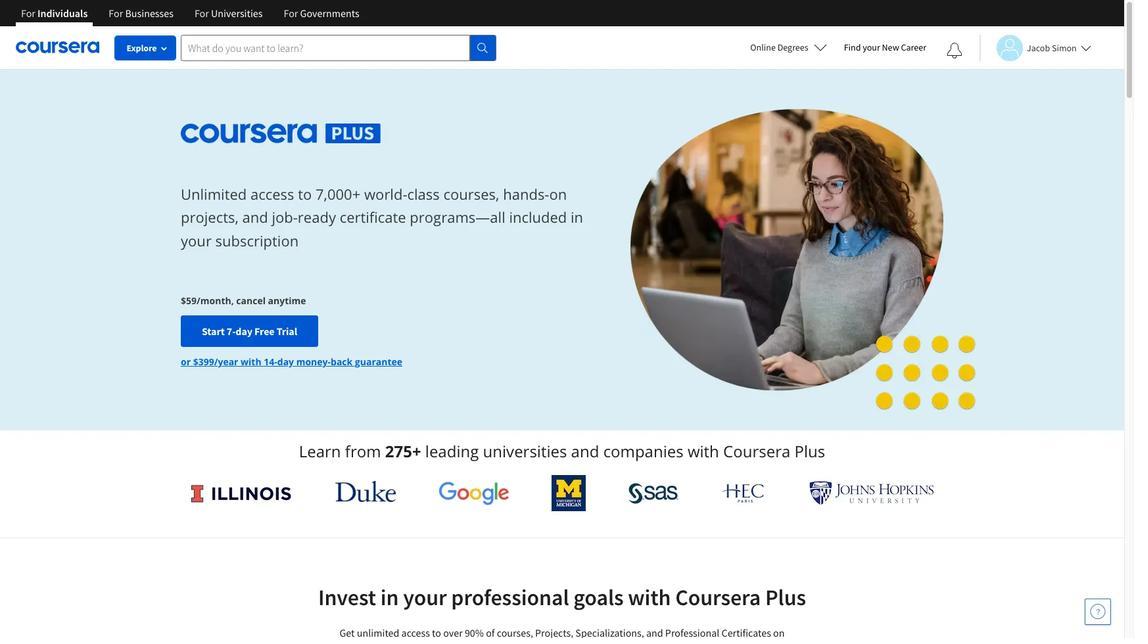 Task type: describe. For each thing, give the bounding box(es) containing it.
goals
[[574, 584, 624, 612]]

7-
[[227, 325, 236, 338]]

cancel
[[236, 295, 266, 307]]

online degrees
[[751, 41, 809, 53]]

2 vertical spatial your
[[403, 584, 447, 612]]

courses,
[[444, 184, 499, 204]]

companies
[[603, 441, 684, 462]]

your inside unlimited access to 7,000+ world-class courses, hands-on projects, and job-ready certificate programs—all included in your subscription
[[181, 231, 212, 250]]

1 vertical spatial plus
[[765, 584, 806, 612]]

$59 /month, cancel anytime
[[181, 295, 306, 307]]

projects,
[[181, 207, 239, 227]]

jacob simon
[[1027, 42, 1077, 54]]

for governments
[[284, 7, 359, 20]]

simon
[[1052, 42, 1077, 54]]

johns hopkins university image
[[810, 481, 934, 506]]

275+
[[385, 441, 421, 462]]

0 horizontal spatial with
[[241, 356, 262, 368]]

to
[[298, 184, 312, 204]]

explore
[[127, 42, 157, 54]]

unlimited access to 7,000+ world-class courses, hands-on projects, and job-ready certificate programs—all included in your subscription
[[181, 184, 583, 250]]

2 vertical spatial with
[[628, 584, 671, 612]]

0 vertical spatial plus
[[795, 441, 825, 462]]

jacob
[[1027, 42, 1050, 54]]

university of illinois at urbana-champaign image
[[190, 483, 293, 504]]

$399
[[193, 356, 214, 368]]

find
[[844, 41, 861, 53]]

hands-
[[503, 184, 549, 204]]

14-
[[264, 356, 277, 368]]

7,000+
[[316, 184, 361, 204]]

for businesses
[[109, 7, 174, 20]]

for for universities
[[195, 7, 209, 20]]

degrees
[[778, 41, 809, 53]]

/year
[[214, 356, 238, 368]]

show notifications image
[[947, 43, 963, 59]]

learn
[[299, 441, 341, 462]]

unlimited
[[181, 184, 247, 204]]

university of michigan image
[[552, 475, 586, 512]]

find your new career
[[844, 41, 927, 53]]

included
[[509, 207, 567, 227]]

google image
[[438, 481, 509, 506]]

online
[[751, 41, 776, 53]]

start 7-day free trial
[[202, 325, 297, 338]]

trial
[[277, 325, 297, 338]]

for individuals
[[21, 7, 88, 20]]

for for governments
[[284, 7, 298, 20]]

2 horizontal spatial with
[[688, 441, 719, 462]]

on
[[549, 184, 567, 204]]

for universities
[[195, 7, 263, 20]]

new
[[882, 41, 899, 53]]

2 horizontal spatial your
[[863, 41, 880, 53]]



Task type: locate. For each thing, give the bounding box(es) containing it.
1 horizontal spatial with
[[628, 584, 671, 612]]

for left "governments"
[[284, 7, 298, 20]]

invest
[[318, 584, 376, 612]]

from
[[345, 441, 381, 462]]

career
[[901, 41, 927, 53]]

1 horizontal spatial and
[[571, 441, 599, 462]]

or $399 /year with 14-day money-back guarantee
[[181, 356, 403, 368]]

ready
[[298, 207, 336, 227]]

0 horizontal spatial your
[[181, 231, 212, 250]]

back
[[331, 356, 353, 368]]

1 horizontal spatial in
[[571, 207, 583, 227]]

hec paris image
[[721, 480, 767, 507]]

online degrees button
[[740, 33, 838, 62]]

find your new career link
[[838, 39, 933, 56]]

0 vertical spatial coursera
[[723, 441, 791, 462]]

coursera plus image
[[181, 123, 381, 143]]

with left 14-
[[241, 356, 262, 368]]

for left individuals
[[21, 7, 35, 20]]

for for businesses
[[109, 7, 123, 20]]

professional
[[451, 584, 569, 612]]

3 for from the left
[[195, 7, 209, 20]]

0 horizontal spatial day
[[236, 325, 253, 338]]

for
[[21, 7, 35, 20], [109, 7, 123, 20], [195, 7, 209, 20], [284, 7, 298, 20]]

universities
[[211, 7, 263, 20]]

world-
[[364, 184, 407, 204]]

businesses
[[125, 7, 174, 20]]

0 vertical spatial your
[[863, 41, 880, 53]]

learn from 275+ leading universities and companies with coursera plus
[[299, 441, 825, 462]]

in inside unlimited access to 7,000+ world-class courses, hands-on projects, and job-ready certificate programs—all included in your subscription
[[571, 207, 583, 227]]

with right goals
[[628, 584, 671, 612]]

1 vertical spatial day
[[277, 356, 294, 368]]

sas image
[[629, 483, 679, 504]]

0 vertical spatial and
[[242, 207, 268, 227]]

free
[[255, 325, 275, 338]]

invest in your professional goals with coursera plus
[[318, 584, 806, 612]]

subscription
[[215, 231, 299, 250]]

anytime
[[268, 295, 306, 307]]

1 horizontal spatial day
[[277, 356, 294, 368]]

and
[[242, 207, 268, 227], [571, 441, 599, 462]]

plus
[[795, 441, 825, 462], [765, 584, 806, 612]]

day left free
[[236, 325, 253, 338]]

1 for from the left
[[21, 7, 35, 20]]

4 for from the left
[[284, 7, 298, 20]]

or
[[181, 356, 191, 368]]

day inside "button"
[[236, 325, 253, 338]]

1 vertical spatial your
[[181, 231, 212, 250]]

governments
[[300, 7, 359, 20]]

leading
[[425, 441, 479, 462]]

0 horizontal spatial and
[[242, 207, 268, 227]]

None search field
[[181, 35, 497, 61]]

money-
[[296, 356, 331, 368]]

help center image
[[1090, 604, 1106, 620]]

0 vertical spatial with
[[241, 356, 262, 368]]

with
[[241, 356, 262, 368], [688, 441, 719, 462], [628, 584, 671, 612]]

$59
[[181, 295, 197, 307]]

0 vertical spatial day
[[236, 325, 253, 338]]

1 vertical spatial coursera
[[675, 584, 761, 612]]

1 vertical spatial and
[[571, 441, 599, 462]]

access
[[251, 184, 294, 204]]

coursera
[[723, 441, 791, 462], [675, 584, 761, 612]]

universities
[[483, 441, 567, 462]]

0 vertical spatial in
[[571, 207, 583, 227]]

for for individuals
[[21, 7, 35, 20]]

for left universities
[[195, 7, 209, 20]]

explore button
[[115, 36, 176, 60]]

banner navigation
[[11, 0, 370, 36]]

duke university image
[[335, 481, 396, 502]]

individuals
[[38, 7, 88, 20]]

2 for from the left
[[109, 7, 123, 20]]

coursera image
[[16, 37, 99, 58]]

jacob simon button
[[980, 35, 1092, 61]]

and up the subscription
[[242, 207, 268, 227]]

and up the university of michigan "image"
[[571, 441, 599, 462]]

What do you want to learn? text field
[[181, 35, 470, 61]]

/month,
[[197, 295, 234, 307]]

start
[[202, 325, 225, 338]]

0 horizontal spatial in
[[381, 584, 399, 612]]

1 vertical spatial with
[[688, 441, 719, 462]]

guarantee
[[355, 356, 403, 368]]

in right included
[[571, 207, 583, 227]]

for left businesses
[[109, 7, 123, 20]]

class
[[407, 184, 440, 204]]

and inside unlimited access to 7,000+ world-class courses, hands-on projects, and job-ready certificate programs—all included in your subscription
[[242, 207, 268, 227]]

in
[[571, 207, 583, 227], [381, 584, 399, 612]]

job-
[[272, 207, 298, 227]]

day left money-
[[277, 356, 294, 368]]

with right companies on the right
[[688, 441, 719, 462]]

certificate
[[340, 207, 406, 227]]

programs—all
[[410, 207, 506, 227]]

your
[[863, 41, 880, 53], [181, 231, 212, 250], [403, 584, 447, 612]]

in right invest
[[381, 584, 399, 612]]

day
[[236, 325, 253, 338], [277, 356, 294, 368]]

start 7-day free trial button
[[181, 316, 318, 347]]

1 vertical spatial in
[[381, 584, 399, 612]]

1 horizontal spatial your
[[403, 584, 447, 612]]



Task type: vqa. For each thing, say whether or not it's contained in the screenshot.
Jacob
yes



